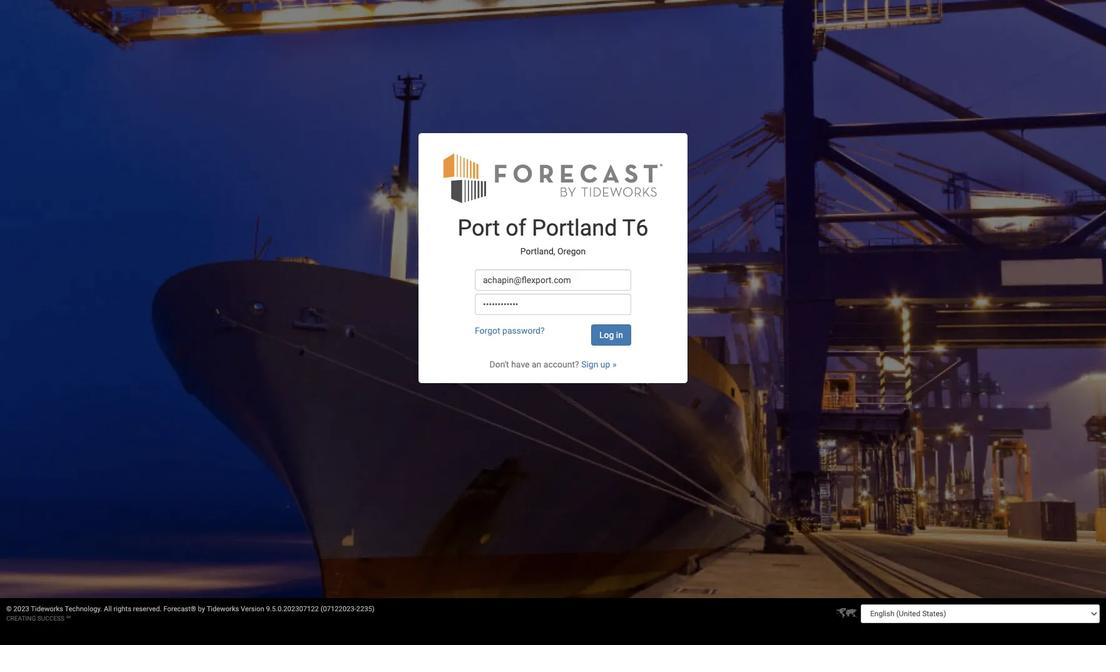 Task type: describe. For each thing, give the bounding box(es) containing it.
2 tideworks from the left
[[207, 606, 239, 614]]

℠
[[66, 616, 71, 622]]

»
[[612, 360, 616, 370]]

Email or username text field
[[475, 269, 631, 291]]

forgot password? log in
[[475, 326, 623, 340]]

2235)
[[356, 606, 375, 614]]

(07122023-
[[321, 606, 356, 614]]

portland
[[532, 215, 617, 241]]

sign up » link
[[581, 360, 616, 370]]

1 tideworks from the left
[[31, 606, 63, 614]]

in
[[616, 330, 623, 340]]

don't
[[490, 360, 509, 370]]

an
[[532, 360, 541, 370]]

creating
[[6, 616, 36, 622]]

oregon
[[557, 247, 586, 257]]

2023
[[13, 606, 29, 614]]

forecast®
[[163, 606, 196, 614]]

version
[[241, 606, 264, 614]]

password?
[[502, 326, 545, 336]]

reserved.
[[133, 606, 162, 614]]

Password password field
[[475, 294, 631, 315]]

up
[[600, 360, 610, 370]]

log
[[599, 330, 614, 340]]

have
[[511, 360, 530, 370]]



Task type: locate. For each thing, give the bounding box(es) containing it.
1 horizontal spatial tideworks
[[207, 606, 239, 614]]

© 2023 tideworks technology. all rights reserved. forecast® by tideworks version 9.5.0.202307122 (07122023-2235) creating success ℠
[[6, 606, 375, 622]]

tideworks right by
[[207, 606, 239, 614]]

success
[[37, 616, 64, 622]]

port of portland t6 portland, oregon
[[458, 215, 648, 257]]

of
[[506, 215, 526, 241]]

t6
[[622, 215, 648, 241]]

all
[[104, 606, 112, 614]]

9.5.0.202307122
[[266, 606, 319, 614]]

by
[[198, 606, 205, 614]]

0 horizontal spatial tideworks
[[31, 606, 63, 614]]

log in button
[[591, 325, 631, 346]]

tideworks up success
[[31, 606, 63, 614]]

tideworks
[[31, 606, 63, 614], [207, 606, 239, 614]]

forgot password? link
[[475, 326, 545, 336]]

forecast® by tideworks image
[[444, 152, 662, 204]]

account?
[[543, 360, 579, 370]]

technology.
[[65, 606, 102, 614]]

portland,
[[520, 247, 555, 257]]

forgot
[[475, 326, 500, 336]]

rights
[[114, 606, 131, 614]]

sign
[[581, 360, 598, 370]]

don't have an account? sign up »
[[490, 360, 616, 370]]

port
[[458, 215, 500, 241]]

©
[[6, 606, 12, 614]]



Task type: vqa. For each thing, say whether or not it's contained in the screenshot.
TRUCKS THAT ARRIVE BEFORE THE BLUE SHED CLOSES AT 4PM WILL BE PROCESSED. PLEASE ENSURE YOUR DRIVERS HAVE ALL THE CORRECT AND NECESSARY INFORMATION (INCLUDING CONTAINER RELEASE STATUS) TO EXPEDITE PROCESSING.
no



